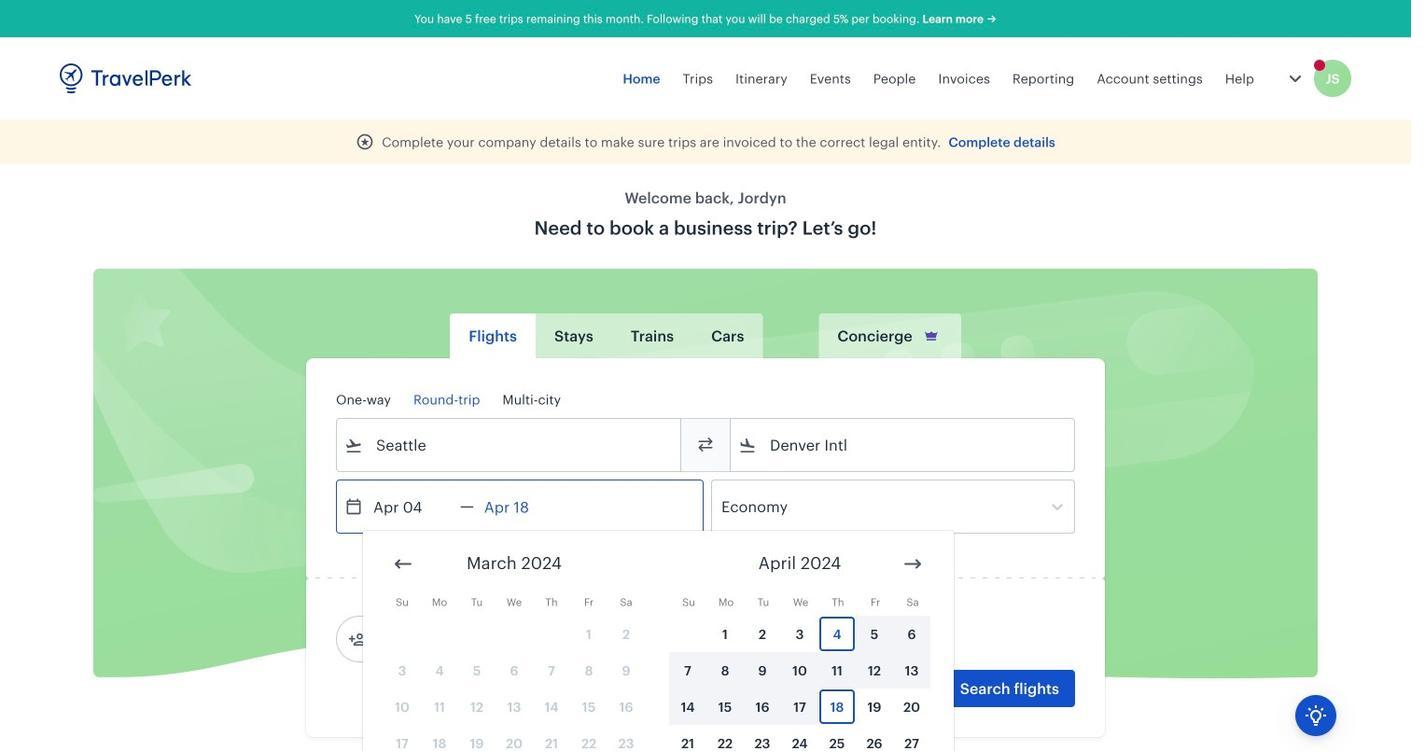 Task type: vqa. For each thing, say whether or not it's contained in the screenshot.
"To" search field
yes



Task type: locate. For each thing, give the bounding box(es) containing it.
Add first traveler search field
[[367, 624, 561, 654]]

calendar application
[[363, 531, 1411, 751]]

To search field
[[757, 430, 1050, 460]]



Task type: describe. For each thing, give the bounding box(es) containing it.
move backward to switch to the previous month. image
[[392, 553, 414, 575]]

From search field
[[363, 430, 656, 460]]

Return text field
[[474, 481, 571, 533]]

move forward to switch to the next month. image
[[902, 553, 924, 575]]

Depart text field
[[363, 481, 460, 533]]



